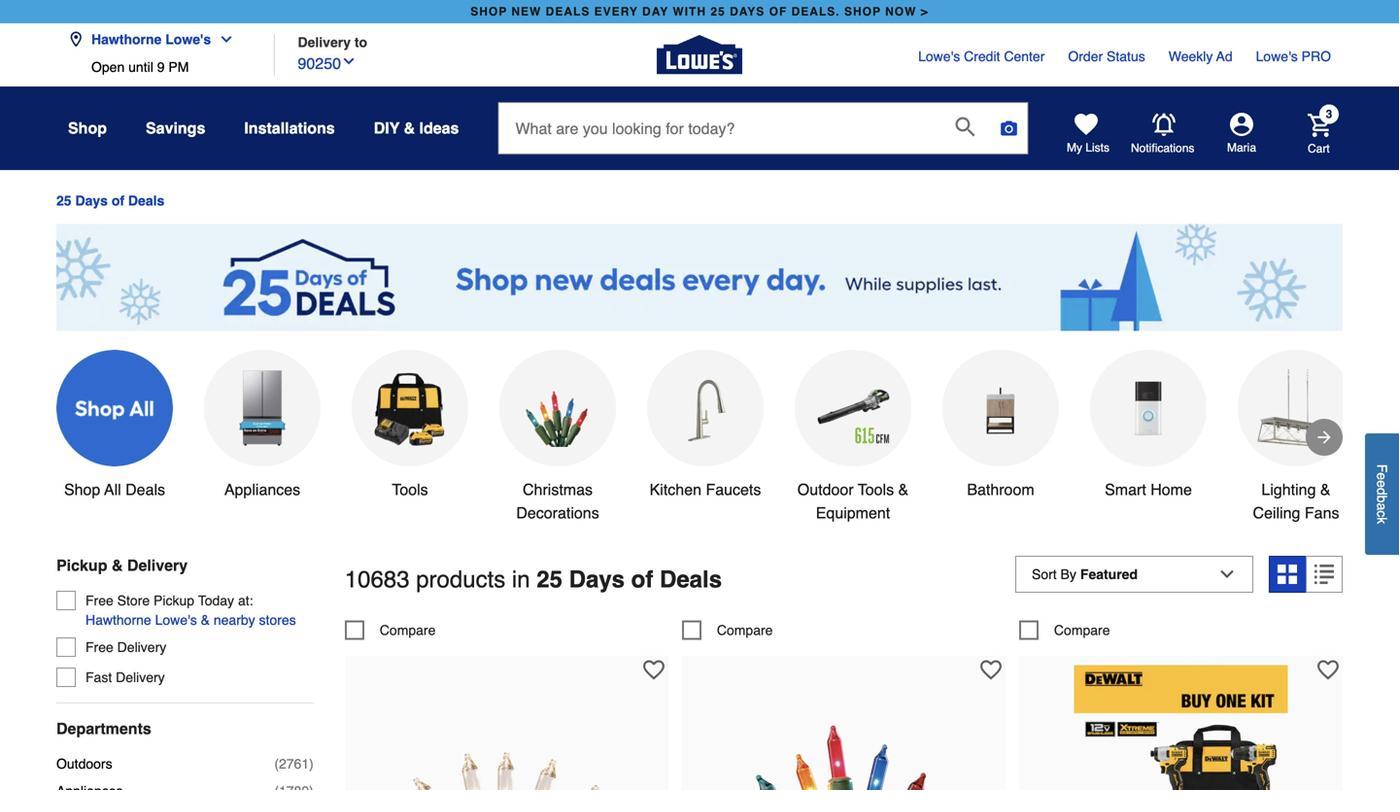 Task type: describe. For each thing, give the bounding box(es) containing it.
in
[[512, 566, 530, 593]]

list view image
[[1315, 565, 1335, 584]]

all
[[104, 480, 121, 498]]

shop all deals image
[[56, 350, 173, 466]]

lowe's up pm at left
[[165, 32, 211, 47]]

today
[[198, 593, 234, 608]]

appliances image
[[224, 369, 301, 447]]

hawthorne for hawthorne lowe's & nearby stores
[[86, 612, 151, 628]]

lowe's home improvement logo image
[[657, 12, 743, 98]]

ideas
[[419, 119, 459, 137]]

2 vertical spatial deals
[[660, 566, 722, 593]]

bathroom button
[[943, 350, 1059, 501]]

appliances button
[[204, 350, 321, 501]]

savings
[[146, 119, 205, 137]]

stores
[[259, 612, 296, 628]]

pm
[[169, 59, 189, 75]]

holiday living 100-count 20.62-ft white incandescent plug-in christmas string lights image
[[400, 665, 614, 790]]

Search Query text field
[[499, 103, 940, 154]]

fans
[[1305, 504, 1340, 522]]

christmas decorations button
[[500, 350, 616, 525]]

free store pickup today at:
[[86, 593, 253, 608]]

with
[[673, 5, 707, 18]]

departments element
[[56, 719, 314, 739]]

lowe's left credit on the right top of page
[[919, 49, 961, 64]]

lowe's home improvement lists image
[[1075, 113, 1098, 136]]

1 shop from the left
[[471, 5, 507, 18]]

f e e d b a c k button
[[1366, 433, 1400, 555]]

pro
[[1302, 49, 1332, 64]]

compare for 1001813154 element
[[717, 623, 773, 638]]

weekly
[[1169, 49, 1213, 64]]

1 horizontal spatial of
[[631, 566, 654, 593]]

0 vertical spatial of
[[112, 193, 124, 208]]

deals
[[546, 5, 590, 18]]

cart
[[1308, 142, 1330, 155]]

chevron down image
[[211, 32, 234, 47]]

every
[[595, 5, 638, 18]]

diy & ideas button
[[374, 111, 459, 146]]

kitchen
[[650, 480, 702, 498]]

0 vertical spatial deals
[[128, 193, 165, 208]]

f e e d b a c k
[[1375, 464, 1390, 524]]

savings button
[[146, 111, 205, 146]]

tools image
[[371, 369, 449, 447]]

1000981080 element
[[1020, 621, 1111, 640]]

pickup & delivery
[[56, 556, 188, 574]]

shop all deals button
[[56, 350, 173, 501]]

delivery up fast delivery
[[117, 639, 166, 655]]

ceiling
[[1253, 504, 1301, 522]]

shop button
[[68, 111, 107, 146]]

shop new deals every day with 25 days of deals. shop now >
[[471, 5, 929, 18]]

lighting
[[1262, 480, 1317, 498]]

25 days of deals link
[[56, 193, 165, 208]]

notifications
[[1131, 141, 1195, 155]]

shop for shop all deals
[[64, 480, 100, 498]]

outdoor tools & equipment button
[[795, 350, 912, 525]]

deals.
[[792, 5, 840, 18]]

a
[[1375, 503, 1390, 510]]

outdoor tools & equipment
[[798, 480, 909, 522]]

>
[[921, 5, 929, 18]]

1 heart outline image from the left
[[643, 660, 665, 681]]

fast
[[86, 670, 112, 685]]

smart home
[[1105, 480, 1193, 498]]

0 vertical spatial 25
[[711, 5, 726, 18]]

hawthorne for hawthorne lowe's
[[91, 32, 162, 47]]

order
[[1069, 49, 1103, 64]]

equipment
[[816, 504, 891, 522]]

order status link
[[1069, 47, 1146, 66]]

outdoors
[[56, 756, 112, 772]]

10683 products in 25 days of deals
[[345, 566, 722, 593]]

1 vertical spatial pickup
[[154, 593, 194, 608]]

tools inside 'button'
[[392, 480, 428, 498]]

hawthorne lowe's button
[[68, 20, 242, 59]]

departments
[[56, 720, 151, 738]]

order status
[[1069, 49, 1146, 64]]

free for free store pickup today at:
[[86, 593, 114, 608]]

at:
[[238, 593, 253, 608]]

& for ideas
[[404, 119, 415, 137]]

credit
[[964, 49, 1001, 64]]

open
[[91, 59, 125, 75]]

status
[[1107, 49, 1146, 64]]

my lists
[[1067, 141, 1110, 155]]

(
[[274, 756, 279, 772]]

10683
[[345, 566, 410, 593]]

hawthorne lowe's & nearby stores
[[86, 612, 296, 628]]

smart
[[1105, 480, 1147, 498]]

2 heart outline image from the left
[[1318, 660, 1339, 681]]

9
[[157, 59, 165, 75]]

tools inside outdoor tools & equipment
[[858, 480, 894, 498]]

heart outline image
[[981, 660, 1002, 681]]

products
[[416, 566, 506, 593]]

b
[[1375, 495, 1390, 503]]

new
[[512, 5, 542, 18]]

now
[[886, 5, 917, 18]]

& down today
[[201, 612, 210, 628]]

kitchen faucets
[[650, 480, 761, 498]]



Task type: locate. For each thing, give the bounding box(es) containing it.
& inside outdoor tools & equipment
[[899, 480, 909, 498]]

0 horizontal spatial compare
[[380, 623, 436, 638]]

1 vertical spatial shop
[[64, 480, 100, 498]]

appliances
[[224, 480, 300, 498]]

1 horizontal spatial days
[[569, 566, 625, 593]]

heart outline image
[[643, 660, 665, 681], [1318, 660, 1339, 681]]

25 down the shop button
[[56, 193, 72, 208]]

christmas
[[523, 480, 593, 498]]

0 horizontal spatial 25
[[56, 193, 72, 208]]

25 right with
[[711, 5, 726, 18]]

0 horizontal spatial shop
[[471, 5, 507, 18]]

& for ceiling
[[1321, 480, 1331, 498]]

open until 9 pm
[[91, 59, 189, 75]]

until
[[128, 59, 153, 75]]

pickup down all
[[56, 556, 107, 574]]

shop left all
[[64, 480, 100, 498]]

lighting & ceiling fans
[[1253, 480, 1340, 522]]

2 shop from the left
[[845, 5, 881, 18]]

e up b
[[1375, 480, 1390, 488]]

)
[[309, 756, 314, 772]]

1001813154 element
[[682, 621, 773, 640]]

0 horizontal spatial heart outline image
[[643, 660, 665, 681]]

my
[[1067, 141, 1083, 155]]

0 vertical spatial free
[[86, 593, 114, 608]]

free up fast
[[86, 639, 114, 655]]

hawthorne lowe's
[[91, 32, 211, 47]]

outdoor tools & equipment image
[[815, 369, 892, 447]]

3 compare from the left
[[1055, 623, 1111, 638]]

nearby
[[214, 612, 255, 628]]

shop inside shop all deals button
[[64, 480, 100, 498]]

0 horizontal spatial of
[[112, 193, 124, 208]]

2 free from the top
[[86, 639, 114, 655]]

decorations
[[516, 504, 599, 522]]

shop
[[471, 5, 507, 18], [845, 5, 881, 18]]

1 vertical spatial days
[[569, 566, 625, 593]]

1 horizontal spatial shop
[[845, 5, 881, 18]]

of
[[769, 5, 788, 18]]

lowe's credit center link
[[919, 47, 1045, 66]]

diy
[[374, 119, 400, 137]]

tools down tools image
[[392, 480, 428, 498]]

compare
[[380, 623, 436, 638], [717, 623, 773, 638], [1055, 623, 1111, 638]]

1 vertical spatial hawthorne
[[86, 612, 151, 628]]

deals inside shop all deals button
[[126, 480, 165, 498]]

90250 button
[[298, 50, 357, 75]]

1 vertical spatial free
[[86, 639, 114, 655]]

bathroom
[[967, 480, 1035, 498]]

faucets
[[706, 480, 761, 498]]

store
[[117, 593, 150, 608]]

free delivery
[[86, 639, 166, 655]]

2 compare from the left
[[717, 623, 773, 638]]

shop left new
[[471, 5, 507, 18]]

1 vertical spatial 25
[[56, 193, 72, 208]]

1 horizontal spatial pickup
[[154, 593, 194, 608]]

delivery up free store pickup today at:
[[127, 556, 188, 574]]

hawthorne up open until 9 pm
[[91, 32, 162, 47]]

ad
[[1217, 49, 1233, 64]]

1 compare from the left
[[380, 623, 436, 638]]

lighting & ceiling fans image
[[1258, 369, 1336, 447]]

camera image
[[1000, 119, 1019, 138]]

delivery
[[298, 35, 351, 50], [127, 556, 188, 574], [117, 639, 166, 655], [116, 670, 165, 685]]

0 horizontal spatial pickup
[[56, 556, 107, 574]]

1 horizontal spatial heart outline image
[[1318, 660, 1339, 681]]

1 vertical spatial of
[[631, 566, 654, 593]]

shop all deals
[[64, 480, 165, 498]]

grid view image
[[1278, 565, 1298, 584]]

2 horizontal spatial 25
[[711, 5, 726, 18]]

fast delivery
[[86, 670, 165, 685]]

f
[[1375, 464, 1390, 473]]

compare for '1000981080' element
[[1055, 623, 1111, 638]]

weekly ad
[[1169, 49, 1233, 64]]

1 horizontal spatial compare
[[717, 623, 773, 638]]

e up d
[[1375, 473, 1390, 480]]

smart home button
[[1091, 350, 1207, 501]]

delivery to
[[298, 35, 367, 50]]

free for free delivery
[[86, 639, 114, 655]]

lowe's home improvement notification center image
[[1153, 113, 1176, 136]]

lowe's credit center
[[919, 49, 1045, 64]]

installations
[[244, 119, 335, 137]]

compare for 1001813120 element
[[380, 623, 436, 638]]

lowe's home improvement cart image
[[1308, 113, 1332, 137]]

2 tools from the left
[[858, 480, 894, 498]]

3
[[1326, 107, 1333, 121]]

pickup
[[56, 556, 107, 574], [154, 593, 194, 608]]

& up store
[[112, 556, 123, 574]]

0 horizontal spatial tools
[[392, 480, 428, 498]]

hawthorne down store
[[86, 612, 151, 628]]

& for delivery
[[112, 556, 123, 574]]

arrow right image
[[1315, 427, 1335, 447]]

1 vertical spatial deals
[[126, 480, 165, 498]]

home
[[1151, 480, 1193, 498]]

1 e from the top
[[1375, 473, 1390, 480]]

bathroom image
[[962, 369, 1040, 447]]

&
[[404, 119, 415, 137], [899, 480, 909, 498], [1321, 480, 1331, 498], [112, 556, 123, 574], [201, 612, 210, 628]]

k
[[1375, 517, 1390, 524]]

0 horizontal spatial days
[[75, 193, 108, 208]]

& inside lighting & ceiling fans
[[1321, 480, 1331, 498]]

shop down the open
[[68, 119, 107, 137]]

25 right in
[[537, 566, 563, 593]]

tools button
[[352, 350, 468, 501]]

0 vertical spatial shop
[[68, 119, 107, 137]]

2 vertical spatial 25
[[537, 566, 563, 593]]

lowe's pro link
[[1256, 47, 1332, 66]]

( 2761 )
[[274, 756, 314, 772]]

delivery up 90250
[[298, 35, 351, 50]]

d
[[1375, 488, 1390, 495]]

& right diy
[[404, 119, 415, 137]]

location image
[[68, 32, 84, 47]]

kitchen faucets image
[[667, 369, 745, 447]]

tools
[[392, 480, 428, 498], [858, 480, 894, 498]]

compare inside '1000981080' element
[[1055, 623, 1111, 638]]

to
[[355, 35, 367, 50]]

days
[[730, 5, 765, 18]]

1 horizontal spatial tools
[[858, 480, 894, 498]]

1 horizontal spatial 25
[[537, 566, 563, 593]]

installations button
[[244, 111, 335, 146]]

day
[[643, 5, 669, 18]]

25 days of deals. shop new deals every day. while supplies last. image
[[56, 224, 1343, 331]]

compare inside 1001813120 element
[[380, 623, 436, 638]]

2761
[[279, 756, 309, 772]]

outdoor
[[798, 480, 854, 498]]

c
[[1375, 510, 1390, 517]]

lowe's left pro
[[1256, 49, 1298, 64]]

deals up 1001813154 element
[[660, 566, 722, 593]]

1001813120 element
[[345, 621, 436, 640]]

1 free from the top
[[86, 593, 114, 608]]

center
[[1004, 49, 1045, 64]]

deals down savings button
[[128, 193, 165, 208]]

shop new deals every day with 25 days of deals. shop now > link
[[467, 0, 933, 23]]

christmas decorations image
[[519, 369, 597, 447]]

None search field
[[498, 102, 1029, 173]]

delivery down free delivery
[[116, 670, 165, 685]]

dewalt xtreme 2-tool 12v max xr brushless drili/impact driver with bag (2-batteries and charger included) image
[[1074, 665, 1288, 790]]

free left store
[[86, 593, 114, 608]]

shop for shop
[[68, 119, 107, 137]]

0 vertical spatial days
[[75, 193, 108, 208]]

1 tools from the left
[[392, 480, 428, 498]]

weekly ad link
[[1169, 47, 1233, 66]]

lighting & ceiling fans button
[[1238, 350, 1355, 525]]

maria button
[[1196, 113, 1289, 156]]

& right outdoor
[[899, 480, 909, 498]]

2 e from the top
[[1375, 480, 1390, 488]]

compare inside 1001813154 element
[[717, 623, 773, 638]]

lowe's down free store pickup today at:
[[155, 612, 197, 628]]

chevron down image
[[341, 53, 357, 69]]

deals right all
[[126, 480, 165, 498]]

lowe's pro
[[1256, 49, 1332, 64]]

christmas decorations
[[516, 480, 599, 522]]

days right in
[[569, 566, 625, 593]]

hawthorne
[[91, 32, 162, 47], [86, 612, 151, 628]]

tools up equipment on the right of the page
[[858, 480, 894, 498]]

25
[[711, 5, 726, 18], [56, 193, 72, 208], [537, 566, 563, 593]]

2 horizontal spatial compare
[[1055, 623, 1111, 638]]

deals
[[128, 193, 165, 208], [126, 480, 165, 498], [660, 566, 722, 593]]

0 vertical spatial pickup
[[56, 556, 107, 574]]

shop left the now
[[845, 5, 881, 18]]

free
[[86, 593, 114, 608], [86, 639, 114, 655]]

25 days of deals
[[56, 193, 165, 208]]

90250
[[298, 54, 341, 72]]

pickup up hawthorne lowe's & nearby stores on the bottom left of page
[[154, 593, 194, 608]]

holiday living 100-count 20.62-ft multicolor incandescent plug-in christmas string lights image
[[737, 665, 951, 790]]

days
[[75, 193, 108, 208], [569, 566, 625, 593]]

shop
[[68, 119, 107, 137], [64, 480, 100, 498]]

& up "fans"
[[1321, 480, 1331, 498]]

0 vertical spatial hawthorne
[[91, 32, 162, 47]]

kitchen faucets button
[[647, 350, 764, 501]]

days down the shop button
[[75, 193, 108, 208]]

maria
[[1228, 141, 1257, 155]]

search image
[[956, 117, 975, 136]]



Task type: vqa. For each thing, say whether or not it's contained in the screenshot.
56V
no



